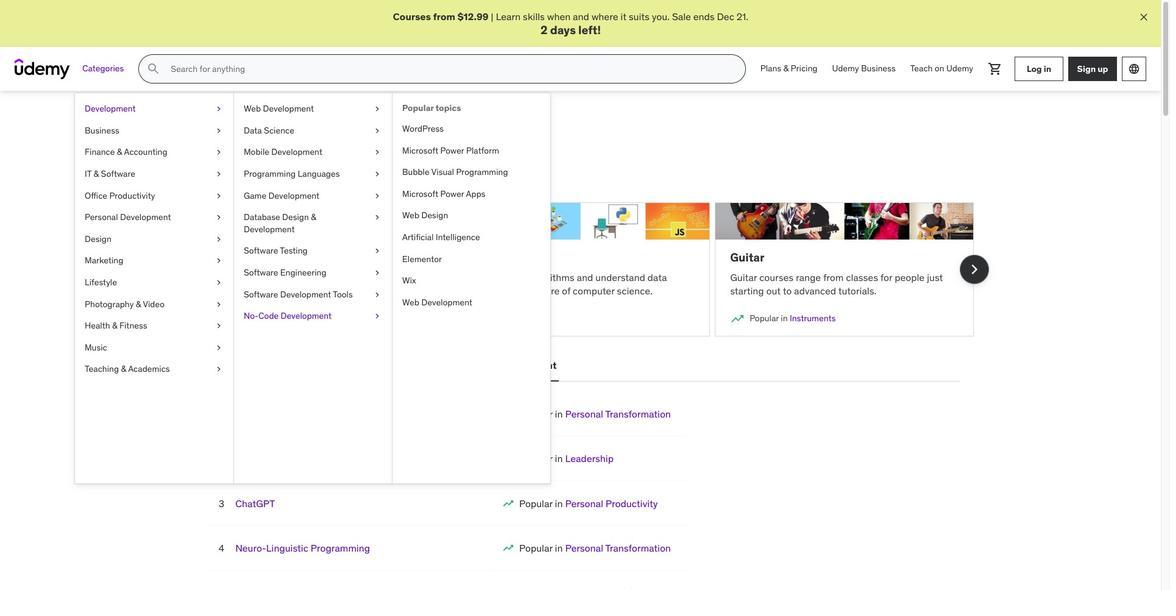 Task type: describe. For each thing, give the bounding box(es) containing it.
lifestyle
[[85, 277, 117, 288]]

0 vertical spatial web development link
[[234, 98, 392, 120]]

3
[[219, 497, 224, 510]]

popular in instruments
[[750, 313, 836, 324]]

in right log
[[1044, 63, 1052, 74]]

5 cell from the top
[[520, 587, 671, 590]]

guitar for guitar courses range from classes for people just starting out to advanced tutorials.
[[731, 271, 757, 283]]

instruments
[[790, 313, 836, 324]]

teach
[[325, 271, 350, 283]]

software for software engineering
[[244, 267, 278, 278]]

no-code development element
[[392, 93, 551, 484]]

& for accounting
[[117, 147, 122, 158]]

transformation for 1st personal transformation link from the bottom
[[606, 542, 671, 554]]

next image
[[965, 260, 984, 279]]

for
[[881, 271, 893, 283]]

science
[[264, 125, 294, 136]]

1 vertical spatial web development link
[[393, 292, 551, 314]]

neuro-linguistic programming link
[[235, 542, 370, 554]]

teaching
[[85, 364, 119, 375]]

personal for 2nd cell from the bottom
[[565, 542, 604, 554]]

finance
[[85, 147, 115, 158]]

software for software testing
[[244, 245, 278, 256]]

range
[[796, 271, 821, 283]]

1 udemy from the left
[[833, 63, 859, 74]]

neuro-
[[235, 542, 266, 554]]

xsmall image for mobile development
[[373, 147, 382, 159]]

wordpress link
[[393, 118, 551, 140]]

build
[[504, 271, 526, 283]]

1 vertical spatial and
[[249, 120, 276, 139]]

finance & accounting link
[[75, 142, 234, 163]]

learn something completely new or improve your existing skills
[[187, 155, 461, 167]]

xsmall image for game development
[[373, 190, 382, 202]]

mobile development
[[244, 147, 322, 158]]

up
[[1098, 63, 1109, 74]]

0 vertical spatial business
[[861, 63, 896, 74]]

popular in image
[[731, 312, 745, 326]]

leadership link
[[565, 453, 614, 465]]

xsmall image for development
[[214, 103, 224, 115]]

personal development for personal development link at the left of the page
[[85, 212, 171, 223]]

software testing
[[244, 245, 308, 256]]

suits
[[629, 10, 650, 23]]

software development tools link
[[234, 284, 392, 306]]

popular topics
[[402, 103, 461, 114]]

from inside courses from $12.99 | learn skills when and where it suits you. sale ends dec 21. 2 days left!
[[433, 10, 455, 23]]

it
[[621, 10, 627, 23]]

software testing link
[[234, 240, 392, 262]]

software up office productivity
[[101, 168, 135, 179]]

xsmall image for finance & accounting
[[214, 147, 224, 159]]

popular for "data & analytics" link
[[222, 313, 251, 324]]

engineering
[[280, 267, 327, 278]]

and inside courses from $12.99 | learn skills when and where it suits you. sale ends dec 21. 2 days left!
[[573, 10, 589, 23]]

algorithms
[[528, 271, 575, 283]]

learn for learn to build algorithms and understand data structures at the core of computer science.
[[466, 271, 491, 283]]

business link
[[75, 120, 234, 142]]

mobile
[[244, 147, 269, 158]]

days
[[550, 23, 576, 37]]

submit search image
[[147, 62, 161, 76]]

$12.99
[[458, 10, 489, 23]]

udemy business
[[833, 63, 896, 74]]

instruments link
[[790, 313, 836, 324]]

1 vertical spatial productivity
[[606, 497, 658, 510]]

understand
[[596, 271, 645, 283]]

web development for bottommost web development link
[[402, 297, 473, 308]]

game development link
[[234, 185, 392, 207]]

when
[[547, 10, 571, 23]]

udemy image
[[15, 59, 70, 79]]

photography & video
[[85, 298, 165, 309]]

popular inside no-code development element
[[402, 103, 434, 114]]

programming languages link
[[234, 163, 392, 185]]

people
[[895, 271, 925, 283]]

guitar for guitar
[[731, 250, 765, 265]]

wix
[[402, 275, 416, 286]]

computer
[[573, 285, 615, 297]]

to inside guitar courses range from classes for people just starting out to advanced tutorials.
[[783, 285, 792, 297]]

popular in personal productivity
[[520, 497, 658, 510]]

chatgpt
[[235, 497, 275, 510]]

xsmall image for no-code development
[[373, 310, 382, 322]]

no-
[[244, 310, 259, 321]]

transformation for second personal transformation link from the bottom of the page
[[606, 408, 671, 420]]

courses from $12.99 | learn skills when and where it suits you. sale ends dec 21. 2 days left!
[[393, 10, 749, 37]]

pricing
[[791, 63, 818, 74]]

web for bottommost web development link
[[402, 297, 420, 308]]

database design & development
[[244, 212, 316, 235]]

sign up link
[[1069, 57, 1118, 81]]

tools
[[333, 289, 353, 300]]

just
[[927, 271, 943, 283]]

4
[[219, 542, 224, 554]]

xsmall image for design
[[214, 233, 224, 245]]

& for pricing
[[784, 63, 789, 74]]

it & software
[[85, 168, 135, 179]]

programming for linguistic
[[311, 542, 370, 554]]

xsmall image for photography & video
[[214, 298, 224, 310]]

personal development link
[[75, 207, 234, 228]]

xsmall image for it & software
[[214, 168, 224, 180]]

elementor link
[[393, 248, 551, 270]]

carousel element
[[187, 188, 989, 351]]

xsmall image for music
[[214, 342, 224, 354]]

learn to build algorithms and understand data structures at the core of computer science.
[[466, 271, 667, 297]]

fitness
[[119, 320, 147, 331]]

photography
[[85, 298, 134, 309]]

use statistical probability to teach computers how to learn from data.
[[202, 271, 430, 297]]

software development tools
[[244, 289, 353, 300]]

popular in personal transformation for second personal transformation link from the bottom of the page
[[520, 408, 671, 420]]

health & fitness
[[85, 320, 147, 331]]

analytics
[[289, 313, 324, 324]]

software for software development tools
[[244, 289, 278, 300]]

personal inside button
[[452, 359, 493, 372]]

completely
[[263, 155, 310, 167]]

1 cell from the top
[[520, 408, 671, 420]]

starting
[[731, 285, 764, 297]]

3 cell from the top
[[520, 497, 658, 510]]

machine
[[202, 250, 249, 265]]

microsoft for microsoft power apps
[[402, 188, 438, 199]]

& inside database design & development
[[311, 212, 316, 223]]

skills inside courses from $12.99 | learn skills when and where it suits you. sale ends dec 21. 2 days left!
[[523, 10, 545, 23]]

personal development button
[[449, 351, 559, 380]]

bestselling
[[204, 359, 256, 372]]

chatgpt link
[[235, 497, 275, 510]]

& for video
[[136, 298, 141, 309]]

bubble visual programming link
[[393, 162, 551, 183]]

popular for second personal transformation link from the bottom of the page
[[520, 408, 553, 420]]

0 horizontal spatial programming
[[244, 168, 296, 179]]

web for web design link
[[402, 210, 420, 221]]

data science link
[[234, 120, 392, 142]]

web design
[[402, 210, 448, 221]]

office productivity link
[[75, 185, 234, 207]]

xsmall image for teaching & academics
[[214, 364, 224, 376]]

data.
[[249, 285, 271, 297]]

health & fitness link
[[75, 315, 234, 337]]

xsmall image for programming languages
[[373, 168, 382, 180]]

design link
[[75, 228, 234, 250]]

neuro-linguistic programming
[[235, 542, 370, 554]]

& for fitness
[[112, 320, 117, 331]]

plans & pricing
[[761, 63, 818, 74]]

microsoft for microsoft power platform
[[402, 145, 438, 156]]

teach on udemy
[[911, 63, 974, 74]]

teach
[[911, 63, 933, 74]]

xsmall image for lifestyle
[[214, 277, 224, 289]]

personal for third cell from the bottom of the page
[[565, 497, 604, 510]]

log
[[1027, 63, 1042, 74]]

lifestyle link
[[75, 272, 234, 294]]



Task type: locate. For each thing, give the bounding box(es) containing it.
science.
[[617, 285, 653, 297]]

in left instruments
[[781, 313, 788, 324]]

microsoft power platform
[[402, 145, 499, 156]]

to inside learn to build algorithms and understand data structures at the core of computer science.
[[493, 271, 502, 283]]

& left video
[[136, 298, 141, 309]]

topics up wordpress link
[[436, 103, 461, 114]]

0 horizontal spatial topics
[[346, 120, 390, 139]]

& inside health & fitness "link"
[[112, 320, 117, 331]]

1 guitar from the top
[[731, 250, 765, 265]]

0 vertical spatial personal transformation link
[[565, 408, 671, 420]]

structures
[[466, 285, 511, 297]]

in left leadership
[[555, 453, 563, 465]]

web development up science
[[244, 103, 314, 114]]

game
[[244, 190, 267, 201]]

close image
[[1138, 11, 1150, 23]]

1 horizontal spatial topics
[[436, 103, 461, 114]]

2 personal transformation link from the top
[[565, 542, 671, 554]]

1 horizontal spatial from
[[433, 10, 455, 23]]

popular for instruments link
[[750, 313, 779, 324]]

xsmall image inside health & fitness "link"
[[214, 320, 224, 332]]

finance & accounting
[[85, 147, 167, 158]]

2 horizontal spatial learn
[[496, 10, 521, 23]]

guitar
[[731, 250, 765, 265], [731, 271, 757, 283]]

how
[[401, 271, 419, 283]]

1 vertical spatial learn
[[187, 155, 212, 167]]

cell
[[520, 408, 671, 420], [520, 453, 614, 465], [520, 497, 658, 510], [520, 542, 671, 554], [520, 587, 671, 590]]

1 vertical spatial data
[[262, 313, 280, 324]]

from
[[433, 10, 455, 23], [824, 271, 844, 283], [226, 285, 247, 297]]

xsmall image for software engineering
[[373, 267, 382, 279]]

power for apps
[[441, 188, 464, 199]]

business left teach at the top right of the page
[[861, 63, 896, 74]]

microsoft power platform link
[[393, 140, 551, 162]]

popular in image for popular in data & analytics
[[202, 312, 217, 326]]

xsmall image inside data science 'link'
[[373, 125, 382, 137]]

2 popular in personal transformation from the top
[[520, 542, 671, 554]]

microsoft power apps
[[402, 188, 486, 199]]

0 vertical spatial web development
[[244, 103, 314, 114]]

xsmall image inside marketing link
[[214, 255, 224, 267]]

business up finance
[[85, 125, 119, 136]]

music link
[[75, 337, 234, 359]]

0 vertical spatial learn
[[496, 10, 521, 23]]

from inside guitar courses range from classes for people just starting out to advanced tutorials.
[[824, 271, 844, 283]]

learn
[[496, 10, 521, 23], [187, 155, 212, 167], [466, 271, 491, 283]]

web development inside no-code development element
[[402, 297, 473, 308]]

in down 'popular in leadership'
[[555, 497, 563, 510]]

1 vertical spatial skills
[[439, 155, 461, 167]]

web development down wix
[[402, 297, 473, 308]]

web development link up trending
[[234, 98, 392, 120]]

2 vertical spatial and
[[577, 271, 593, 283]]

0 horizontal spatial from
[[226, 285, 247, 297]]

& right health
[[112, 320, 117, 331]]

productivity inside office productivity "link"
[[109, 190, 155, 201]]

something
[[214, 155, 260, 167]]

1 horizontal spatial business
[[861, 63, 896, 74]]

microsoft down bubble
[[402, 188, 438, 199]]

xsmall image inside business link
[[214, 125, 224, 137]]

0 horizontal spatial udemy
[[833, 63, 859, 74]]

teaching & academics
[[85, 364, 170, 375]]

computers
[[352, 271, 399, 283]]

existing
[[403, 155, 437, 167]]

programming down completely at the top left of the page
[[244, 168, 296, 179]]

courses
[[393, 10, 431, 23]]

of
[[562, 285, 571, 297]]

1 vertical spatial topics
[[346, 120, 390, 139]]

udemy business link
[[825, 54, 903, 84]]

2 horizontal spatial design
[[422, 210, 448, 221]]

guitar courses range from classes for people just starting out to advanced tutorials.
[[731, 271, 943, 297]]

learn for learn something completely new or improve your existing skills
[[187, 155, 212, 167]]

programming for visual
[[456, 167, 508, 178]]

xsmall image inside office productivity "link"
[[214, 190, 224, 202]]

xsmall image for web development
[[373, 103, 382, 115]]

popular in image for popular in personal transformation
[[502, 542, 515, 554]]

marketing link
[[75, 250, 234, 272]]

where
[[592, 10, 619, 23]]

0 horizontal spatial business
[[85, 125, 119, 136]]

0 horizontal spatial personal development
[[85, 212, 171, 223]]

power down the bubble visual programming
[[441, 188, 464, 199]]

learn inside learn to build algorithms and understand data structures at the core of computer science.
[[466, 271, 491, 283]]

the
[[524, 285, 538, 297]]

0 horizontal spatial productivity
[[109, 190, 155, 201]]

2 horizontal spatial programming
[[456, 167, 508, 178]]

0 vertical spatial transformation
[[606, 408, 671, 420]]

0 vertical spatial power
[[441, 145, 464, 156]]

xsmall image
[[214, 103, 224, 115], [373, 168, 382, 180], [373, 190, 382, 202], [373, 212, 382, 224], [373, 245, 382, 257], [214, 255, 224, 267], [214, 277, 224, 289], [214, 320, 224, 332], [214, 364, 224, 376]]

xsmall image inside lifestyle link
[[214, 277, 224, 289]]

1 transformation from the top
[[606, 408, 671, 420]]

2 udemy from the left
[[947, 63, 974, 74]]

health
[[85, 320, 110, 331]]

0 vertical spatial topics
[[436, 103, 461, 114]]

Search for anything text field
[[168, 59, 731, 79]]

from left the "$12.99"
[[433, 10, 455, 23]]

popular in personal transformation up leadership
[[520, 408, 671, 420]]

2 guitar from the top
[[731, 271, 757, 283]]

1 horizontal spatial design
[[282, 212, 309, 223]]

in down data.
[[253, 313, 260, 324]]

data inside carousel element
[[262, 313, 280, 324]]

4 cell from the top
[[520, 542, 671, 554]]

personal development inside button
[[452, 359, 557, 372]]

software up the code
[[244, 289, 278, 300]]

xsmall image for marketing
[[214, 255, 224, 267]]

design down game development
[[282, 212, 309, 223]]

& right plans on the right
[[784, 63, 789, 74]]

popular for personal productivity link
[[520, 497, 553, 510]]

programming down platform
[[456, 167, 508, 178]]

1 horizontal spatial personal development
[[452, 359, 557, 372]]

development inside database design & development
[[244, 224, 295, 235]]

leadership
[[565, 453, 614, 465]]

1 vertical spatial personal transformation link
[[565, 542, 671, 554]]

1 personal transformation link from the top
[[565, 408, 671, 420]]

sign up
[[1078, 63, 1109, 74]]

& inside plans & pricing link
[[784, 63, 789, 74]]

xsmall image for business
[[214, 125, 224, 137]]

personal transformation link down personal productivity link
[[565, 542, 671, 554]]

2 vertical spatial from
[[226, 285, 247, 297]]

software down machine learning
[[244, 267, 278, 278]]

software up statistical
[[244, 245, 278, 256]]

xsmall image inside the photography & video link
[[214, 298, 224, 310]]

topics
[[436, 103, 461, 114], [346, 120, 390, 139]]

from inside the 'use statistical probability to teach computers how to learn from data.'
[[226, 285, 247, 297]]

udemy inside teach on udemy link
[[947, 63, 974, 74]]

microsoft down wordpress
[[402, 145, 438, 156]]

& for software
[[94, 168, 99, 179]]

to right out
[[783, 285, 792, 297]]

1 horizontal spatial productivity
[[606, 497, 658, 510]]

programming right linguistic
[[311, 542, 370, 554]]

& inside it & software link
[[94, 168, 99, 179]]

udemy right pricing
[[833, 63, 859, 74]]

0 vertical spatial from
[[433, 10, 455, 23]]

0 vertical spatial skills
[[523, 10, 545, 23]]

to up software development tools link
[[314, 271, 323, 283]]

xsmall image inside game development "link"
[[373, 190, 382, 202]]

microsoft
[[402, 145, 438, 156], [402, 188, 438, 199]]

microsoft power apps link
[[393, 183, 551, 205]]

udemy right on in the top right of the page
[[947, 63, 974, 74]]

& inside carousel element
[[282, 313, 287, 324]]

xsmall image inside 'development' link
[[214, 103, 224, 115]]

& down game development "link"
[[311, 212, 316, 223]]

|
[[491, 10, 494, 23]]

apps
[[466, 188, 486, 199]]

personal development for personal development button on the left of page
[[452, 359, 557, 372]]

web up data science
[[244, 103, 261, 114]]

& right teaching
[[121, 364, 126, 375]]

0 vertical spatial popular in personal transformation
[[520, 408, 671, 420]]

& right finance
[[117, 147, 122, 158]]

popular in image for popular in personal productivity
[[502, 497, 515, 510]]

1 horizontal spatial web development
[[402, 297, 473, 308]]

data
[[648, 271, 667, 283]]

wix link
[[393, 270, 551, 292]]

learn right |
[[496, 10, 521, 23]]

xsmall image inside the software testing link
[[373, 245, 382, 257]]

on
[[935, 63, 945, 74]]

data up mobile
[[244, 125, 262, 136]]

categories
[[82, 63, 124, 74]]

xsmall image for software testing
[[373, 245, 382, 257]]

0 vertical spatial guitar
[[731, 250, 765, 265]]

learn inside courses from $12.99 | learn skills when and where it suits you. sale ends dec 21. 2 days left!
[[496, 10, 521, 23]]

learn up structures
[[466, 271, 491, 283]]

shopping cart with 0 items image
[[988, 62, 1003, 76]]

xsmall image inside software engineering link
[[373, 267, 382, 279]]

to right how on the top of page
[[421, 271, 430, 283]]

choose a language image
[[1129, 63, 1141, 75]]

code
[[258, 310, 279, 321]]

popular in image inside carousel element
[[202, 312, 217, 326]]

in
[[1044, 63, 1052, 74], [253, 313, 260, 324], [781, 313, 788, 324], [555, 408, 563, 420], [555, 453, 563, 465], [555, 497, 563, 510], [555, 542, 563, 554]]

& inside teaching & academics link
[[121, 364, 126, 375]]

1 horizontal spatial udemy
[[947, 63, 974, 74]]

platform
[[466, 145, 499, 156]]

2 cell from the top
[[520, 453, 614, 465]]

& right 'it' on the left of page
[[94, 168, 99, 179]]

in up 'popular in leadership'
[[555, 408, 563, 420]]

& inside the finance & accounting link
[[117, 147, 122, 158]]

personal development
[[85, 212, 171, 223], [452, 359, 557, 372]]

0 horizontal spatial learn
[[187, 155, 212, 167]]

from down statistical
[[226, 285, 247, 297]]

xsmall image
[[373, 103, 382, 115], [214, 125, 224, 137], [373, 125, 382, 137], [214, 147, 224, 159], [373, 147, 382, 159], [214, 168, 224, 180], [214, 190, 224, 202], [214, 212, 224, 224], [214, 233, 224, 245], [373, 267, 382, 279], [373, 289, 382, 301], [214, 298, 224, 310], [373, 310, 382, 322], [214, 342, 224, 354]]

bestselling button
[[202, 351, 259, 380]]

development link
[[75, 98, 234, 120]]

design up marketing
[[85, 233, 111, 244]]

0 vertical spatial microsoft
[[402, 145, 438, 156]]

xsmall image for database design & development
[[373, 212, 382, 224]]

1 microsoft from the top
[[402, 145, 438, 156]]

0 horizontal spatial web development link
[[234, 98, 392, 120]]

1 vertical spatial transformation
[[606, 542, 671, 554]]

2 power from the top
[[441, 188, 464, 199]]

xsmall image for health & fitness
[[214, 320, 224, 332]]

power for platform
[[441, 145, 464, 156]]

web up artificial
[[402, 210, 420, 221]]

data right no-
[[262, 313, 280, 324]]

1 popular in personal transformation from the top
[[520, 408, 671, 420]]

1 power from the top
[[441, 145, 464, 156]]

xsmall image inside teaching & academics link
[[214, 364, 224, 376]]

power up the bubble visual programming
[[441, 145, 464, 156]]

sale
[[672, 10, 691, 23]]

0 vertical spatial data
[[244, 125, 262, 136]]

xsmall image inside the finance & accounting link
[[214, 147, 224, 159]]

development inside button
[[495, 359, 557, 372]]

& for academics
[[121, 364, 126, 375]]

0 vertical spatial web
[[244, 103, 261, 114]]

1 vertical spatial from
[[824, 271, 844, 283]]

data inside 'link'
[[244, 125, 262, 136]]

photography & video link
[[75, 294, 234, 315]]

xsmall image inside 'database design & development' link
[[373, 212, 382, 224]]

2 microsoft from the top
[[402, 188, 438, 199]]

0 horizontal spatial skills
[[439, 155, 461, 167]]

from up advanced
[[824, 271, 844, 283]]

web for web development link to the top
[[244, 103, 261, 114]]

2 horizontal spatial from
[[824, 271, 844, 283]]

1 vertical spatial web development
[[402, 297, 473, 308]]

design inside database design & development
[[282, 212, 309, 223]]

guitar inside guitar courses range from classes for people just starting out to advanced tutorials.
[[731, 271, 757, 283]]

and inside learn to build algorithms and understand data structures at the core of computer science.
[[577, 271, 593, 283]]

1 vertical spatial popular in personal transformation
[[520, 542, 671, 554]]

personal for fifth cell from the bottom
[[565, 408, 604, 420]]

music
[[85, 342, 107, 353]]

power
[[441, 145, 464, 156], [441, 188, 464, 199]]

teach on udemy link
[[903, 54, 981, 84]]

0 vertical spatial productivity
[[109, 190, 155, 201]]

to up structures
[[493, 271, 502, 283]]

software engineering
[[244, 267, 327, 278]]

new
[[313, 155, 331, 167]]

2 transformation from the top
[[606, 542, 671, 554]]

1 vertical spatial personal development
[[452, 359, 557, 372]]

in down popular in personal productivity in the bottom of the page
[[555, 542, 563, 554]]

xsmall image inside design link
[[214, 233, 224, 245]]

and up left!
[[573, 10, 589, 23]]

0 vertical spatial popular in image
[[202, 312, 217, 326]]

1 vertical spatial web
[[402, 210, 420, 221]]

web development for web development link to the top
[[244, 103, 314, 114]]

1 horizontal spatial learn
[[466, 271, 491, 283]]

programming inside no-code development element
[[456, 167, 508, 178]]

you.
[[652, 10, 670, 23]]

2 vertical spatial web
[[402, 297, 420, 308]]

learn
[[202, 285, 224, 297]]

categories button
[[75, 54, 131, 84]]

web down wix
[[402, 297, 420, 308]]

1 vertical spatial popular in image
[[502, 497, 515, 510]]

xsmall image inside it & software link
[[214, 168, 224, 180]]

1 horizontal spatial skills
[[523, 10, 545, 23]]

programming
[[456, 167, 508, 178], [244, 168, 296, 179], [311, 542, 370, 554]]

2 vertical spatial popular in image
[[502, 542, 515, 554]]

xsmall image inside web development link
[[373, 103, 382, 115]]

topics inside no-code development element
[[436, 103, 461, 114]]

1 vertical spatial microsoft
[[402, 188, 438, 199]]

web design link
[[393, 205, 551, 227]]

1 vertical spatial guitar
[[731, 271, 757, 283]]

xsmall image for data science
[[373, 125, 382, 137]]

xsmall image for office productivity
[[214, 190, 224, 202]]

or
[[333, 155, 342, 167]]

design for web
[[422, 210, 448, 221]]

1 horizontal spatial programming
[[311, 542, 370, 554]]

plans
[[761, 63, 782, 74]]

web
[[244, 103, 261, 114], [402, 210, 420, 221], [402, 297, 420, 308]]

web development link
[[234, 98, 392, 120], [393, 292, 551, 314]]

0 horizontal spatial design
[[85, 233, 111, 244]]

design
[[422, 210, 448, 221], [282, 212, 309, 223], [85, 233, 111, 244]]

& inside the photography & video link
[[136, 298, 141, 309]]

popular in personal transformation down popular in personal productivity in the bottom of the page
[[520, 542, 671, 554]]

xsmall image for personal development
[[214, 212, 224, 224]]

xsmall image inside personal development link
[[214, 212, 224, 224]]

21.
[[737, 10, 749, 23]]

design for database
[[282, 212, 309, 223]]

xsmall image inside software development tools link
[[373, 289, 382, 301]]

0 vertical spatial personal development
[[85, 212, 171, 223]]

business
[[861, 63, 896, 74], [85, 125, 119, 136]]

0 vertical spatial and
[[573, 10, 589, 23]]

1 vertical spatial business
[[85, 125, 119, 136]]

& right the code
[[282, 313, 287, 324]]

topics up improve
[[346, 120, 390, 139]]

popular and trending topics
[[187, 120, 390, 139]]

popular in personal transformation for 1st personal transformation link from the bottom
[[520, 542, 671, 554]]

it
[[85, 168, 92, 179]]

popular in image
[[202, 312, 217, 326], [502, 497, 515, 510], [502, 542, 515, 554]]

popular for 'leadership' link
[[520, 453, 553, 465]]

personal transformation link up 'leadership' link
[[565, 408, 671, 420]]

and up mobile
[[249, 120, 276, 139]]

data & analytics link
[[262, 313, 324, 324]]

xsmall image inside mobile development link
[[373, 147, 382, 159]]

data
[[244, 125, 262, 136], [262, 313, 280, 324]]

your
[[382, 155, 400, 167]]

xsmall image inside music link
[[214, 342, 224, 354]]

2 vertical spatial learn
[[466, 271, 491, 283]]

popular for 1st personal transformation link from the bottom
[[520, 542, 553, 554]]

1 horizontal spatial web development link
[[393, 292, 551, 314]]

testing
[[280, 245, 308, 256]]

design up artificial intelligence
[[422, 210, 448, 221]]

learn left something
[[187, 155, 212, 167]]

xsmall image inside programming languages link
[[373, 168, 382, 180]]

web development link down elementor link
[[393, 292, 551, 314]]

1 vertical spatial power
[[441, 188, 464, 199]]

xsmall image inside no-code development link
[[373, 310, 382, 322]]

and up "computer"
[[577, 271, 593, 283]]

design inside no-code development element
[[422, 210, 448, 221]]

udemy
[[833, 63, 859, 74], [947, 63, 974, 74]]

intelligence
[[436, 232, 480, 243]]

xsmall image for software development tools
[[373, 289, 382, 301]]

0 horizontal spatial web development
[[244, 103, 314, 114]]

development inside "link"
[[269, 190, 320, 201]]



Task type: vqa. For each thing, say whether or not it's contained in the screenshot.
a- at the right bottom
no



